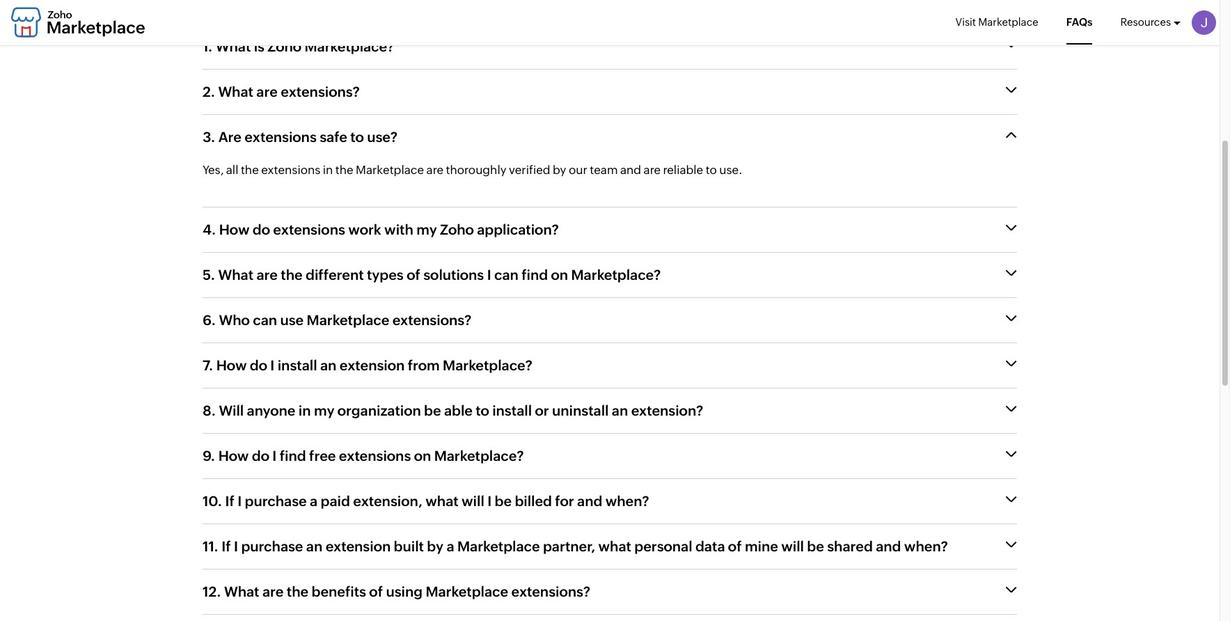 Task type: vqa. For each thing, say whether or not it's contained in the screenshot.
All
yes



Task type: describe. For each thing, give the bounding box(es) containing it.
3. are extensions safe to use?
[[203, 129, 398, 145]]

1 vertical spatial zoho
[[440, 221, 474, 237]]

able
[[444, 402, 473, 418]]

yes,
[[203, 163, 224, 177]]

with
[[384, 221, 413, 237]]

zoho marketplace logo image
[[10, 7, 145, 38]]

11. if i purchase an extension built by a marketplace partner, what personal data of mine will be shared and when?
[[203, 538, 948, 554]]

0 horizontal spatial on
[[414, 447, 431, 463]]

extension?
[[631, 402, 704, 418]]

purchase for an
[[241, 538, 303, 554]]

10. if i purchase a paid extension, what will i be billed for and when?
[[203, 493, 649, 509]]

extensions down 3. are extensions safe to use?
[[261, 163, 320, 177]]

are left thoroughly on the left of page
[[426, 163, 444, 177]]

2 horizontal spatial of
[[728, 538, 742, 554]]

0 horizontal spatial be
[[424, 402, 441, 418]]

1 horizontal spatial install
[[492, 402, 532, 418]]

what for 12.
[[224, 583, 259, 599]]

will
[[219, 402, 244, 418]]

is
[[254, 39, 265, 55]]

personal
[[634, 538, 692, 554]]

or
[[535, 402, 549, 418]]

marketplace down use?
[[356, 163, 424, 177]]

1 vertical spatial extensions?
[[392, 312, 472, 328]]

0 horizontal spatial in
[[299, 402, 311, 418]]

benefits
[[312, 583, 366, 599]]

11.
[[203, 538, 219, 554]]

marketplace down billed
[[457, 538, 540, 554]]

0 vertical spatial by
[[553, 163, 566, 177]]

do for 7.
[[250, 357, 267, 373]]

1.
[[203, 39, 213, 55]]

paid
[[321, 493, 350, 509]]

using
[[386, 583, 423, 599]]

use
[[280, 312, 304, 328]]

1 horizontal spatial can
[[494, 266, 519, 282]]

5. what are the different types of solutions i can find on marketplace?
[[203, 266, 661, 282]]

12. what are the benefits of using marketplace extensions?
[[203, 583, 591, 599]]

are for 12. what are the benefits of using marketplace extensions?
[[262, 583, 284, 599]]

visit marketplace
[[956, 16, 1039, 28]]

i up anyone
[[270, 357, 275, 373]]

jacob simon image
[[1192, 10, 1216, 35]]

0 vertical spatial an
[[320, 357, 337, 373]]

0 vertical spatial my
[[416, 221, 437, 237]]

application?
[[477, 221, 559, 237]]

2. what are extensions?
[[203, 84, 360, 100]]

2 horizontal spatial to
[[706, 163, 717, 177]]

faqs link
[[1066, 0, 1093, 45]]

the right 'all'
[[241, 163, 259, 177]]

0 horizontal spatial will
[[462, 493, 484, 509]]

5.
[[203, 266, 215, 282]]

1. what is zoho marketplace?
[[203, 39, 394, 55]]

6. who can use marketplace extensions?
[[203, 312, 472, 328]]

visit marketplace link
[[956, 0, 1039, 45]]

use?
[[367, 129, 398, 145]]

1 horizontal spatial what
[[598, 538, 631, 554]]

10.
[[203, 493, 222, 509]]

0 horizontal spatial my
[[314, 402, 334, 418]]

6.
[[203, 312, 216, 328]]

7.
[[203, 357, 213, 373]]

partner,
[[543, 538, 595, 554]]

4.
[[203, 221, 216, 237]]

yes, all the extensions in the marketplace are thoroughly verified by our team and are reliable to use.
[[203, 163, 743, 177]]

different
[[306, 266, 364, 282]]

2 vertical spatial an
[[306, 538, 323, 554]]

the down safe
[[335, 163, 353, 177]]

2 horizontal spatial extensions?
[[511, 583, 591, 599]]

extensions down 2. what are extensions?
[[245, 129, 317, 145]]

i right the 11. at the bottom left of page
[[234, 538, 238, 554]]

0 vertical spatial extension
[[340, 357, 405, 373]]

0 horizontal spatial when?
[[606, 493, 649, 509]]

built
[[394, 538, 424, 554]]

i left billed
[[487, 493, 492, 509]]

purchase for a
[[245, 493, 307, 509]]

i right 10. on the bottom
[[238, 493, 242, 509]]

12.
[[203, 583, 221, 599]]

8.
[[203, 402, 216, 418]]

9.
[[203, 447, 215, 463]]

0 vertical spatial what
[[426, 493, 459, 509]]

and for are
[[620, 163, 641, 177]]

faqs
[[1066, 16, 1093, 28]]



Task type: locate. For each thing, give the bounding box(es) containing it.
from
[[408, 357, 440, 373]]

1 horizontal spatial will
[[781, 538, 804, 554]]

i down anyone
[[272, 447, 277, 463]]

be left billed
[[495, 493, 512, 509]]

0 horizontal spatial to
[[350, 129, 364, 145]]

do
[[253, 221, 270, 237], [250, 357, 267, 373], [252, 447, 269, 463]]

7. how do i install an extension from marketplace?
[[203, 357, 533, 373]]

an down paid
[[306, 538, 323, 554]]

0 vertical spatial can
[[494, 266, 519, 282]]

1 vertical spatial install
[[492, 402, 532, 418]]

a left paid
[[310, 493, 318, 509]]

by left our
[[553, 163, 566, 177]]

0 vertical spatial find
[[522, 266, 548, 282]]

1 horizontal spatial a
[[447, 538, 454, 554]]

to right able
[[476, 402, 489, 418]]

do down anyone
[[252, 447, 269, 463]]

the
[[241, 163, 259, 177], [335, 163, 353, 177], [281, 266, 303, 282], [287, 583, 309, 599]]

1 vertical spatial and
[[577, 493, 602, 509]]

on
[[551, 266, 568, 282], [414, 447, 431, 463]]

who
[[219, 312, 250, 328]]

uninstall
[[552, 402, 609, 418]]

0 vertical spatial to
[[350, 129, 364, 145]]

purchase
[[245, 493, 307, 509], [241, 538, 303, 554]]

2 vertical spatial be
[[807, 538, 824, 554]]

2.
[[203, 84, 215, 100]]

what right 5.
[[218, 266, 253, 282]]

do for 4.
[[253, 221, 270, 237]]

my right with
[[416, 221, 437, 237]]

extensions up different
[[273, 221, 345, 237]]

0 vertical spatial zoho
[[268, 39, 302, 55]]

be left able
[[424, 402, 441, 418]]

i right the solutions
[[487, 266, 491, 282]]

use.
[[719, 163, 743, 177]]

to right safe
[[350, 129, 364, 145]]

1 vertical spatial be
[[495, 493, 512, 509]]

0 horizontal spatial what
[[426, 493, 459, 509]]

0 horizontal spatial by
[[427, 538, 444, 554]]

1 horizontal spatial and
[[620, 163, 641, 177]]

what right extension,
[[426, 493, 459, 509]]

1 vertical spatial by
[[427, 538, 444, 554]]

2 vertical spatial extensions?
[[511, 583, 591, 599]]

0 horizontal spatial zoho
[[268, 39, 302, 55]]

do right 4. on the left top of page
[[253, 221, 270, 237]]

1 horizontal spatial of
[[407, 266, 420, 282]]

data
[[696, 538, 725, 554]]

are left reliable
[[644, 163, 661, 177]]

on down application?
[[551, 266, 568, 282]]

1 horizontal spatial on
[[551, 266, 568, 282]]

an
[[320, 357, 337, 373], [612, 402, 628, 418], [306, 538, 323, 554]]

1 vertical spatial in
[[299, 402, 311, 418]]

of right types
[[407, 266, 420, 282]]

1 horizontal spatial when?
[[904, 538, 948, 554]]

in down safe
[[323, 163, 333, 177]]

extension up organization
[[340, 357, 405, 373]]

are
[[256, 84, 278, 100], [426, 163, 444, 177], [644, 163, 661, 177], [257, 266, 278, 282], [262, 583, 284, 599]]

0 horizontal spatial extensions?
[[281, 84, 360, 100]]

if for 11.
[[222, 538, 231, 554]]

find left 'free' on the bottom left
[[280, 447, 306, 463]]

extension up benefits
[[326, 538, 391, 554]]

purchase right the 11. at the bottom left of page
[[241, 538, 303, 554]]

are down is
[[256, 84, 278, 100]]

1 vertical spatial will
[[781, 538, 804, 554]]

safe
[[320, 129, 347, 145]]

0 horizontal spatial a
[[310, 493, 318, 509]]

are for 2. what are extensions?
[[256, 84, 278, 100]]

do for 9.
[[252, 447, 269, 463]]

what right the 12.
[[224, 583, 259, 599]]

1 vertical spatial can
[[253, 312, 277, 328]]

to
[[350, 129, 364, 145], [706, 163, 717, 177], [476, 402, 489, 418]]

0 vertical spatial do
[[253, 221, 270, 237]]

1 horizontal spatial to
[[476, 402, 489, 418]]

of
[[407, 266, 420, 282], [728, 538, 742, 554], [369, 583, 383, 599]]

1 horizontal spatial find
[[522, 266, 548, 282]]

extensions?
[[281, 84, 360, 100], [392, 312, 472, 328], [511, 583, 591, 599]]

be
[[424, 402, 441, 418], [495, 493, 512, 509], [807, 538, 824, 554]]

0 vertical spatial if
[[225, 493, 235, 509]]

solutions
[[423, 266, 484, 282]]

on up the 10. if i purchase a paid extension, what will i be billed for and when?
[[414, 447, 431, 463]]

are for 5. what are the different types of solutions i can find on marketplace?
[[257, 266, 278, 282]]

3.
[[203, 129, 215, 145]]

are right 5.
[[257, 266, 278, 282]]

thoroughly
[[446, 163, 507, 177]]

how for 9.
[[218, 447, 249, 463]]

and right shared
[[876, 538, 901, 554]]

can
[[494, 266, 519, 282], [253, 312, 277, 328]]

extensions
[[245, 129, 317, 145], [261, 163, 320, 177], [273, 221, 345, 237], [339, 447, 411, 463]]

2 vertical spatial to
[[476, 402, 489, 418]]

if
[[225, 493, 235, 509], [222, 538, 231, 554]]

in right anyone
[[299, 402, 311, 418]]

extension,
[[353, 493, 423, 509]]

0 vertical spatial extensions?
[[281, 84, 360, 100]]

zoho right is
[[268, 39, 302, 55]]

organization
[[338, 402, 421, 418]]

an down 6. who can use marketplace extensions?
[[320, 357, 337, 373]]

0 horizontal spatial of
[[369, 583, 383, 599]]

install down use
[[278, 357, 317, 373]]

1 vertical spatial an
[[612, 402, 628, 418]]

and
[[620, 163, 641, 177], [577, 493, 602, 509], [876, 538, 901, 554]]

and for when?
[[577, 493, 602, 509]]

how right 7.
[[216, 357, 247, 373]]

types
[[367, 266, 404, 282]]

the left benefits
[[287, 583, 309, 599]]

team
[[590, 163, 618, 177]]

my up 'free' on the bottom left
[[314, 402, 334, 418]]

what for 2.
[[218, 84, 253, 100]]

0 vertical spatial a
[[310, 493, 318, 509]]

of right the data on the bottom right
[[728, 538, 742, 554]]

marketplace
[[978, 16, 1039, 28], [356, 163, 424, 177], [307, 312, 389, 328], [457, 538, 540, 554], [426, 583, 508, 599]]

1 vertical spatial to
[[706, 163, 717, 177]]

1 vertical spatial extension
[[326, 538, 391, 554]]

find
[[522, 266, 548, 282], [280, 447, 306, 463]]

reliable
[[663, 163, 703, 177]]

extensions? down 5. what are the different types of solutions i can find on marketplace?
[[392, 312, 472, 328]]

purchase left paid
[[245, 493, 307, 509]]

1 vertical spatial my
[[314, 402, 334, 418]]

mine
[[745, 538, 778, 554]]

extensions? up safe
[[281, 84, 360, 100]]

do up anyone
[[250, 357, 267, 373]]

9. how do i find free extensions on marketplace?
[[203, 447, 524, 463]]

extension
[[340, 357, 405, 373], [326, 538, 391, 554]]

how right 4. on the left top of page
[[219, 221, 250, 237]]

1 vertical spatial do
[[250, 357, 267, 373]]

marketplace right visit
[[978, 16, 1039, 28]]

2 vertical spatial do
[[252, 447, 269, 463]]

are right the 12.
[[262, 583, 284, 599]]

what
[[216, 39, 251, 55], [218, 84, 253, 100], [218, 266, 253, 282], [224, 583, 259, 599]]

find down application?
[[522, 266, 548, 282]]

an right uninstall
[[612, 402, 628, 418]]

1 vertical spatial find
[[280, 447, 306, 463]]

0 vertical spatial on
[[551, 266, 568, 282]]

extensions? down partner,
[[511, 583, 591, 599]]

are
[[218, 129, 242, 145]]

1 vertical spatial of
[[728, 538, 742, 554]]

0 vertical spatial purchase
[[245, 493, 307, 509]]

anyone
[[247, 402, 296, 418]]

work
[[348, 221, 381, 237]]

0 vertical spatial when?
[[606, 493, 649, 509]]

how
[[219, 221, 250, 237], [216, 357, 247, 373], [218, 447, 249, 463]]

the left different
[[281, 266, 303, 282]]

can left use
[[253, 312, 277, 328]]

0 vertical spatial will
[[462, 493, 484, 509]]

will
[[462, 493, 484, 509], [781, 538, 804, 554]]

if for 10.
[[225, 493, 235, 509]]

0 vertical spatial in
[[323, 163, 333, 177]]

how right 9.
[[218, 447, 249, 463]]

what for 5.
[[218, 266, 253, 282]]

by
[[553, 163, 566, 177], [427, 538, 444, 554]]

1 vertical spatial if
[[222, 538, 231, 554]]

1 vertical spatial on
[[414, 447, 431, 463]]

free
[[309, 447, 336, 463]]

0 vertical spatial install
[[278, 357, 317, 373]]

extensions down organization
[[339, 447, 411, 463]]

what
[[426, 493, 459, 509], [598, 538, 631, 554]]

marketplace right using
[[426, 583, 508, 599]]

what right partner,
[[598, 538, 631, 554]]

1 horizontal spatial my
[[416, 221, 437, 237]]

1 horizontal spatial extensions?
[[392, 312, 472, 328]]

resources
[[1121, 16, 1171, 28]]

0 vertical spatial and
[[620, 163, 641, 177]]

marketplace?
[[305, 39, 394, 55], [571, 266, 661, 282], [443, 357, 533, 373], [434, 447, 524, 463]]

2 horizontal spatial be
[[807, 538, 824, 554]]

0 horizontal spatial install
[[278, 357, 317, 373]]

1 vertical spatial purchase
[[241, 538, 303, 554]]

zoho up the solutions
[[440, 221, 474, 237]]

1 vertical spatial what
[[598, 538, 631, 554]]

of left using
[[369, 583, 383, 599]]

when?
[[606, 493, 649, 509], [904, 538, 948, 554]]

and right for
[[577, 493, 602, 509]]

if right 10. on the bottom
[[225, 493, 235, 509]]

if right the 11. at the bottom left of page
[[222, 538, 231, 554]]

1 vertical spatial how
[[216, 357, 247, 373]]

0 vertical spatial how
[[219, 221, 250, 237]]

4. how do extensions work with my zoho application?
[[203, 221, 559, 237]]

install
[[278, 357, 317, 373], [492, 402, 532, 418]]

for
[[555, 493, 574, 509]]

1 horizontal spatial by
[[553, 163, 566, 177]]

what for 1.
[[216, 39, 251, 55]]

1 horizontal spatial be
[[495, 493, 512, 509]]

will left billed
[[462, 493, 484, 509]]

2 vertical spatial of
[[369, 583, 383, 599]]

what right "2."
[[218, 84, 253, 100]]

1 vertical spatial a
[[447, 538, 454, 554]]

billed
[[515, 493, 552, 509]]

our
[[569, 163, 587, 177]]

shared
[[827, 538, 873, 554]]

a right 'built' at the left bottom of page
[[447, 538, 454, 554]]

how for 4.
[[219, 221, 250, 237]]

by right 'built' at the left bottom of page
[[427, 538, 444, 554]]

can down application?
[[494, 266, 519, 282]]

in
[[323, 163, 333, 177], [299, 402, 311, 418]]

to left use.
[[706, 163, 717, 177]]

0 horizontal spatial find
[[280, 447, 306, 463]]

a
[[310, 493, 318, 509], [447, 538, 454, 554]]

marketplace down different
[[307, 312, 389, 328]]

verified
[[509, 163, 550, 177]]

will right mine
[[781, 538, 804, 554]]

zoho
[[268, 39, 302, 55], [440, 221, 474, 237]]

what right '1.' on the top of the page
[[216, 39, 251, 55]]

install left or
[[492, 402, 532, 418]]

0 horizontal spatial can
[[253, 312, 277, 328]]

visit
[[956, 16, 976, 28]]

be left shared
[[807, 538, 824, 554]]

0 horizontal spatial and
[[577, 493, 602, 509]]

1 horizontal spatial zoho
[[440, 221, 474, 237]]

1 vertical spatial when?
[[904, 538, 948, 554]]

and right team
[[620, 163, 641, 177]]

all
[[226, 163, 238, 177]]

8. will anyone in my organization be able to install or uninstall an extension?
[[203, 402, 704, 418]]

2 vertical spatial how
[[218, 447, 249, 463]]

1 horizontal spatial in
[[323, 163, 333, 177]]

2 vertical spatial and
[[876, 538, 901, 554]]

i
[[487, 266, 491, 282], [270, 357, 275, 373], [272, 447, 277, 463], [238, 493, 242, 509], [487, 493, 492, 509], [234, 538, 238, 554]]

0 vertical spatial be
[[424, 402, 441, 418]]

2 horizontal spatial and
[[876, 538, 901, 554]]

0 vertical spatial of
[[407, 266, 420, 282]]

how for 7.
[[216, 357, 247, 373]]



